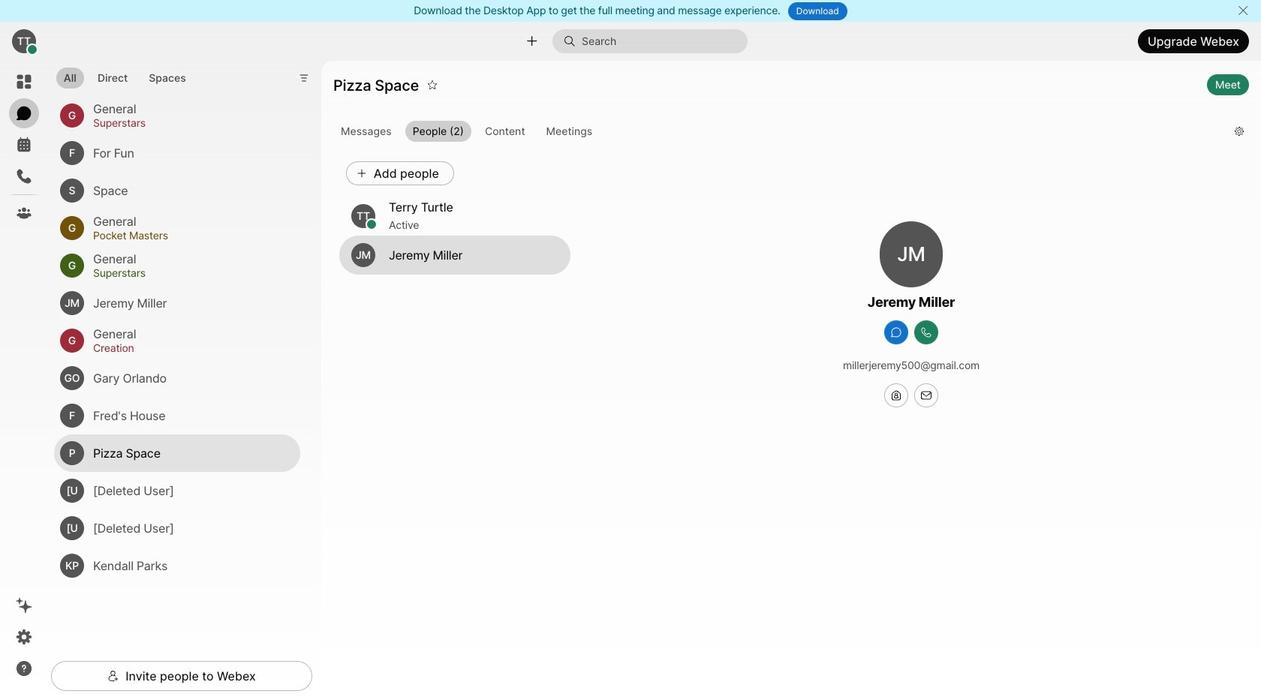 Task type: locate. For each thing, give the bounding box(es) containing it.
2 superstars element from the top
[[93, 265, 282, 282]]

jeremy miller list item up creation element
[[54, 285, 300, 322]]

0 horizontal spatial jeremy miller list item
[[54, 285, 300, 322]]

1 superstars element from the top
[[93, 115, 282, 132]]

wrapper image
[[564, 35, 582, 47], [356, 167, 368, 179], [366, 219, 377, 230], [108, 670, 120, 682]]

dashboard image
[[15, 73, 33, 91]]

jeremy miller list item
[[339, 236, 570, 275], [54, 285, 300, 322]]

cancel_16 image
[[1237, 5, 1249, 17]]

tab list
[[53, 59, 197, 93]]

kendall parks list item
[[54, 548, 300, 585]]

add to favorites image
[[427, 73, 438, 97]]

navigation
[[0, 61, 48, 697]]

1 general list item from the top
[[54, 97, 300, 135]]

teams, has no new notifications image
[[15, 204, 33, 222]]

1 vertical spatial superstars element
[[93, 265, 282, 282]]

jeremy miller list item down active element
[[339, 236, 570, 275]]

general list item
[[54, 97, 300, 135], [54, 210, 300, 247], [54, 247, 300, 285], [54, 322, 300, 360]]

superstars element
[[93, 115, 282, 132], [93, 265, 282, 282]]

join personal meeting room image
[[890, 390, 902, 402]]

0 vertical spatial superstars element
[[93, 115, 282, 132]]

[deleted user] list item
[[54, 472, 300, 510], [54, 510, 300, 548]]

1 horizontal spatial jeremy miller list item
[[339, 236, 570, 275]]

fred's house list item
[[54, 397, 300, 435]]

superstars element up for fun list item
[[93, 115, 282, 132]]

filter by image
[[298, 72, 310, 84]]

connect people image
[[525, 34, 539, 48]]

group
[[333, 121, 1223, 145]]

superstars element down pocket masters element
[[93, 265, 282, 282]]

call image
[[920, 327, 932, 339]]



Task type: describe. For each thing, give the bounding box(es) containing it.
gary orlando list item
[[54, 360, 300, 397]]

calls image
[[15, 167, 33, 185]]

mailto millerjeremy500@gmail.com image
[[920, 390, 932, 402]]

terry turtleactive list item
[[339, 197, 570, 236]]

2 [deleted user] list item from the top
[[54, 510, 300, 548]]

3 general list item from the top
[[54, 247, 300, 285]]

wrapper image
[[27, 44, 38, 55]]

settings image
[[15, 628, 33, 646]]

pocket masters element
[[93, 228, 282, 244]]

0 vertical spatial jeremy miller list item
[[339, 236, 570, 275]]

wrapper image inside the terry turtleactive list item
[[366, 219, 377, 230]]

pizza space list item
[[54, 435, 300, 472]]

active element
[[389, 216, 558, 234]]

what's new image
[[15, 597, 33, 615]]

creation element
[[93, 340, 282, 357]]

help image
[[15, 660, 33, 678]]

space list item
[[54, 172, 300, 210]]

1 vertical spatial jeremy miller list item
[[54, 285, 300, 322]]

4 general list item from the top
[[54, 322, 300, 360]]

2 general list item from the top
[[54, 210, 300, 247]]

messaging, has no new notifications image
[[15, 104, 33, 122]]

view space settings image
[[1234, 119, 1244, 143]]

message image
[[890, 327, 902, 339]]

for fun list item
[[54, 135, 300, 172]]

1 [deleted user] list item from the top
[[54, 472, 300, 510]]

meetings image
[[15, 136, 33, 154]]

webex tab list
[[9, 67, 39, 228]]



Task type: vqa. For each thing, say whether or not it's contained in the screenshot.
top wrapper icon
yes



